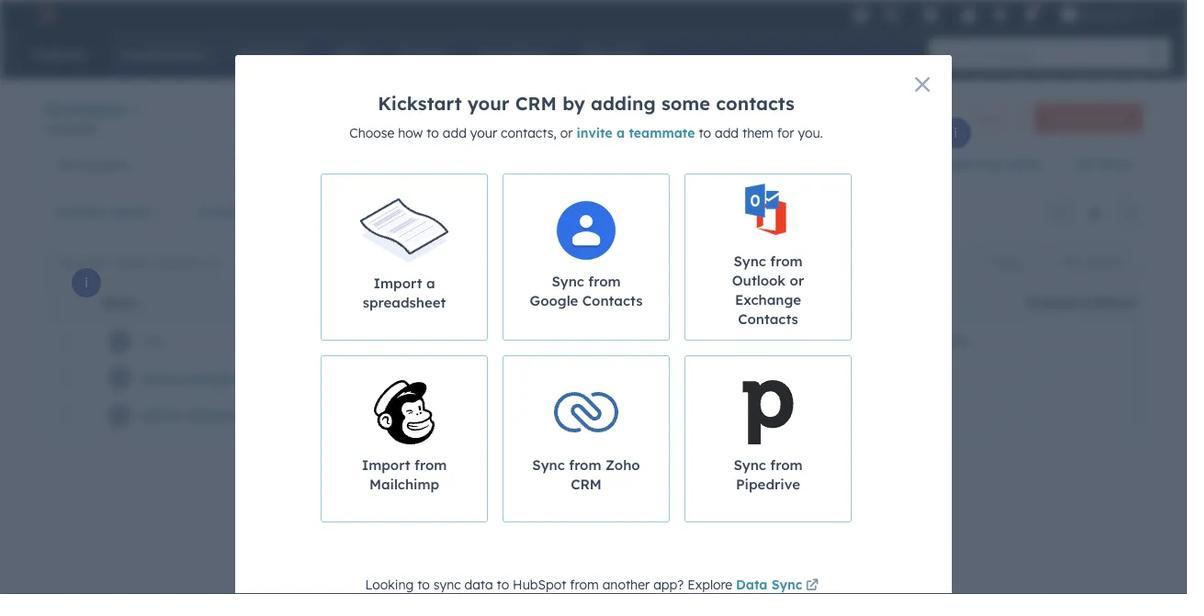 Task type: describe. For each thing, give the bounding box(es) containing it.
unassigned button for emailmaria@hubspot.com
[[775, 397, 1005, 434]]

3 records
[[44, 122, 95, 136]]

data for data sync
[[736, 577, 768, 593]]

activity
[[352, 204, 401, 220]]

25 per page button
[[620, 435, 733, 471]]

to left sync
[[417, 577, 430, 593]]

johnsmith43233@gmail.com button
[[316, 323, 546, 360]]

import a spreadsheet link
[[321, 174, 488, 341]]

how
[[398, 125, 423, 141]]

johnsmith43233@gmail.com
[[339, 334, 519, 350]]

number
[[610, 296, 659, 310]]

sync for sync from outlook or exchange contacts
[[734, 253, 766, 270]]

status
[[518, 204, 557, 220]]

brian halligan (sample contact)
[[142, 371, 352, 387]]

lead
[[482, 204, 514, 220]]

press to sort. image for contact owner
[[982, 295, 989, 308]]

2 add from the left
[[715, 125, 739, 141]]

halligan
[[181, 371, 235, 387]]

-- button for emailmaria@hubspot.com
[[546, 397, 775, 434]]

my contacts button
[[259, 146, 474, 183]]

kickstart your crm by adding some contacts dialog
[[235, 55, 952, 594]]

1 horizontal spatial contact owner
[[797, 296, 896, 310]]

(johnsmith43233@gmail.com)
[[903, 334, 1083, 350]]

maria johnson (sample contact)
[[142, 407, 354, 424]]

Sync from Google Contacts checkbox
[[503, 174, 670, 341]]

contact inside popup button
[[56, 204, 106, 220]]

settings image
[[991, 8, 1008, 24]]

press to sort. image for email
[[522, 295, 529, 308]]

from for google
[[588, 273, 621, 290]]

crm inside "sync from zoho crm"
[[571, 476, 602, 493]]

sync from google contacts link
[[503, 174, 670, 341]]

unassigned inside unassigned contacts button
[[489, 157, 560, 173]]

to right data
[[497, 577, 509, 593]]

johnson
[[183, 407, 238, 424]]

records
[[54, 122, 95, 136]]

clone
[[778, 157, 810, 173]]

Sync from Outlook or Exchange Contacts checkbox
[[685, 174, 852, 341]]

all contacts clone
[[704, 157, 810, 173]]

maria
[[142, 407, 180, 424]]

add view (4/5)
[[944, 156, 1040, 172]]

import from mailchimp
[[362, 457, 447, 493]]

company
[[1082, 296, 1138, 310]]

search image
[[1149, 48, 1161, 61]]

contacts inside sync from outlook or exchange contacts
[[738, 311, 798, 328]]

page
[[676, 445, 709, 461]]

a inside the "import a spreadsheet"
[[426, 275, 435, 292]]

johnsmith43233@gmail.com link
[[339, 334, 519, 350]]

all contacts button
[[44, 146, 259, 183]]

you.
[[798, 125, 823, 141]]

sync from outlook or exchange contacts link
[[685, 174, 852, 341]]

sync for sync from pipedrive
[[734, 457, 766, 474]]

john smith (johnsmith43233@gmail.com) button
[[775, 323, 1083, 360]]

upgrade image
[[852, 8, 869, 24]]

create contact
[[1050, 111, 1127, 125]]

or inside sync from outlook or exchange contacts
[[790, 272, 804, 289]]

choose how to add your contacts, or invite a teammate to add them for you.
[[349, 125, 823, 141]]

sync from pipedrive link
[[685, 356, 852, 523]]

johnsmith
[[1081, 7, 1136, 22]]

primary company
[[1026, 296, 1138, 310]]

some
[[661, 92, 710, 115]]

create date button
[[186, 194, 298, 231]]

advanced filters (0) button
[[592, 194, 762, 231]]

contact) for emailmaria@hubspot.com
[[299, 407, 354, 424]]

contacts inside popup button
[[44, 97, 126, 120]]

quality
[[804, 110, 852, 126]]

unassigned contacts button
[[474, 146, 689, 183]]

edit columns button
[[1048, 250, 1138, 274]]

link opens in a new window image
[[806, 576, 819, 594]]

sync from zoho crm
[[532, 457, 640, 493]]

export
[[991, 255, 1025, 269]]

0 vertical spatial your
[[467, 92, 510, 115]]

0 horizontal spatial i button
[[72, 268, 101, 298]]

from for outlook
[[770, 253, 803, 270]]

create date
[[198, 204, 273, 220]]

1 vertical spatial i
[[84, 275, 88, 291]]

contacts inside dialog
[[716, 92, 795, 115]]

press to sort. element for contact
[[982, 295, 989, 311]]

next button
[[544, 441, 620, 465]]

edit
[[1060, 255, 1080, 269]]

all for all views
[[1075, 156, 1091, 172]]

sync from pipedrive
[[734, 457, 803, 493]]

contact owner inside popup button
[[56, 204, 150, 220]]

for
[[777, 125, 794, 141]]

j s link
[[142, 334, 162, 350]]

1 vertical spatial your
[[470, 125, 497, 141]]

3
[[44, 122, 50, 136]]

search button
[[1139, 39, 1171, 70]]

bh@hubspot.com
[[339, 371, 450, 387]]

25 per page
[[632, 445, 709, 461]]

views
[[1095, 156, 1131, 172]]

bh@hubspot.com link
[[339, 371, 450, 387]]

contacts for my contacts
[[295, 157, 348, 173]]

hubspot image
[[33, 4, 55, 26]]

create for create contact
[[1050, 111, 1085, 125]]

kickstart
[[378, 92, 462, 115]]

contacts for unassigned contacts
[[563, 157, 616, 173]]

phone
[[567, 296, 607, 310]]

marketplaces image
[[922, 8, 938, 25]]

link opens in a new window image
[[806, 580, 819, 593]]

invite a teammate button
[[576, 125, 695, 141]]

Import a spreadsheet checkbox
[[321, 174, 488, 341]]

contact owner button
[[44, 194, 175, 231]]

-- for emailmaria@hubspot.com
[[1028, 407, 1038, 424]]

contacts button
[[44, 96, 143, 122]]

them
[[742, 125, 773, 141]]

last activity date button
[[309, 194, 459, 231]]

data sync link
[[736, 576, 822, 594]]

1 horizontal spatial contact
[[797, 296, 849, 310]]

adding
[[591, 92, 656, 115]]

filters
[[691, 204, 728, 220]]

emailmaria@hubspot.com
[[339, 407, 508, 424]]

add
[[944, 156, 969, 172]]

john
[[831, 334, 861, 350]]

unassigned for emailmaria@hubspot.com
[[798, 407, 869, 424]]

columns
[[1083, 255, 1126, 269]]



Task type: vqa. For each thing, say whether or not it's contained in the screenshot.
johnsmith43233@gmail.com button
yes



Task type: locate. For each thing, give the bounding box(es) containing it.
prev
[[489, 445, 517, 461]]

john smith image
[[1061, 6, 1077, 23]]

0 horizontal spatial press to sort. element
[[522, 295, 529, 311]]

0 vertical spatial -- button
[[546, 323, 775, 360]]

data quality
[[769, 110, 852, 126]]

0 vertical spatial contact
[[56, 204, 106, 220]]

unassigned contacts
[[489, 157, 616, 173]]

0 horizontal spatial press to sort. image
[[522, 295, 529, 308]]

2 unassigned button from the top
[[775, 397, 1005, 434]]

from for mailchimp
[[414, 457, 447, 474]]

import a spreadsheet
[[363, 275, 446, 311]]

1 vertical spatial -- button
[[546, 397, 775, 434]]

from for pipedrive
[[770, 457, 803, 474]]

-- button up the "per"
[[546, 397, 775, 434]]

sync from zoho crm link
[[503, 356, 670, 523]]

sync inside "sync from zoho crm"
[[532, 457, 565, 474]]

0 vertical spatial crm
[[515, 92, 557, 115]]

add right how on the left of page
[[443, 125, 467, 141]]

0 vertical spatial contact owner
[[56, 204, 150, 220]]

i up add
[[954, 125, 957, 141]]

all contacts clone button
[[689, 146, 904, 183]]

2 all from the left
[[59, 157, 73, 173]]

1 horizontal spatial i button
[[941, 119, 970, 148]]

owner inside popup button
[[110, 204, 150, 220]]

i
[[954, 125, 957, 141], [84, 275, 88, 291]]

all for all contacts clone
[[704, 157, 718, 173]]

email
[[337, 296, 374, 310]]

hubspot
[[513, 577, 566, 593]]

1 vertical spatial i button
[[72, 268, 101, 298]]

1 vertical spatial crm
[[571, 476, 602, 493]]

0 vertical spatial import
[[971, 111, 1008, 125]]

-- for bh@hubspot.com
[[1028, 371, 1038, 387]]

my contacts
[[273, 157, 348, 173]]

notifications button
[[1015, 0, 1046, 29]]

smith
[[865, 334, 900, 350]]

2 horizontal spatial press to sort. element
[[982, 295, 989, 311]]

date down my
[[244, 204, 273, 220]]

0 vertical spatial i button
[[941, 119, 970, 148]]

1 horizontal spatial create
[[1050, 111, 1085, 125]]

(sample for johnson
[[242, 407, 295, 424]]

Import from Mailchimp checkbox
[[321, 356, 488, 523]]

or
[[560, 125, 573, 141], [790, 272, 804, 289]]

or up exchange
[[790, 272, 804, 289]]

Search HubSpot search field
[[929, 39, 1154, 70]]

i button left the name
[[72, 268, 101, 298]]

all
[[1075, 156, 1091, 172], [59, 157, 73, 173], [704, 157, 718, 173]]

1
[[530, 445, 537, 461]]

1 horizontal spatial owner
[[853, 296, 896, 310]]

25
[[632, 445, 647, 461]]

0 vertical spatial data
[[769, 110, 801, 126]]

or left invite
[[560, 125, 573, 141]]

import up mailchimp
[[362, 457, 410, 474]]

0 horizontal spatial or
[[560, 125, 573, 141]]

1 date from the left
[[244, 204, 273, 220]]

google contacts logo image
[[556, 200, 617, 261]]

contacts down the choose how to add your contacts, or invite a teammate to add them for you.
[[563, 157, 616, 173]]

help image
[[960, 8, 977, 25]]

i down contact owner popup button
[[84, 275, 88, 291]]

import inside the "import a spreadsheet"
[[373, 275, 422, 292]]

1 horizontal spatial data
[[769, 110, 801, 126]]

create
[[1050, 111, 1085, 125], [198, 204, 240, 220]]

1 vertical spatial (sample
[[242, 407, 295, 424]]

marketplaces button
[[911, 0, 949, 29]]

lead status
[[482, 204, 557, 220]]

1 vertical spatial owner
[[853, 296, 896, 310]]

2 press to sort. element from the left
[[752, 295, 759, 311]]

emailmaria@hubspot.com button
[[316, 397, 546, 434]]

by
[[562, 92, 585, 115]]

last
[[321, 204, 348, 220]]

1 vertical spatial contact
[[797, 296, 849, 310]]

import up spreadsheet
[[373, 275, 422, 292]]

1 horizontal spatial press to sort. element
[[752, 295, 759, 311]]

1 press to sort. image from the left
[[522, 295, 529, 308]]

1 all from the left
[[1075, 156, 1091, 172]]

press to sort. element up (johnsmith43233@gmail.com)
[[982, 295, 989, 311]]

sync from google contacts
[[530, 273, 643, 310]]

contacts banner
[[44, 94, 1143, 146]]

next
[[550, 445, 581, 461]]

2 horizontal spatial contacts
[[738, 311, 798, 328]]

1 vertical spatial contacts
[[582, 292, 643, 310]]

1 vertical spatial unassigned
[[798, 371, 869, 387]]

(4/5)
[[1007, 156, 1040, 172]]

contacts up them
[[716, 92, 795, 115]]

press to sort. image up (johnsmith43233@gmail.com)
[[982, 295, 989, 308]]

add view (4/5) button
[[912, 146, 1063, 183]]

crm up contacts,
[[515, 92, 557, 115]]

1 horizontal spatial date
[[405, 204, 434, 220]]

2 -- button from the top
[[546, 397, 775, 434]]

data sync
[[736, 577, 802, 593]]

notifications image
[[1022, 8, 1039, 25]]

sync inside sync from outlook or exchange contacts
[[734, 253, 766, 270]]

edit columns
[[1060, 255, 1126, 269]]

-- button for johnsmith43233@gmail.com
[[546, 323, 775, 360]]

-- button
[[546, 323, 775, 360], [546, 397, 775, 434]]

2 date from the left
[[405, 204, 434, 220]]

0 horizontal spatial crm
[[515, 92, 557, 115]]

from inside import from mailchimp
[[414, 457, 447, 474]]

(sample
[[239, 371, 292, 387], [242, 407, 295, 424]]

0 vertical spatial owner
[[110, 204, 150, 220]]

data for data quality
[[769, 110, 801, 126]]

-
[[568, 334, 573, 350], [573, 334, 578, 350], [1028, 334, 1033, 350], [1033, 334, 1038, 350], [1028, 371, 1033, 387], [1033, 371, 1038, 387], [568, 407, 573, 424], [573, 407, 578, 424], [1028, 407, 1033, 424], [1033, 407, 1038, 424]]

help button
[[953, 0, 984, 29]]

your left contacts,
[[470, 125, 497, 141]]

1 vertical spatial contact owner
[[797, 296, 896, 310]]

view
[[973, 156, 1003, 172]]

contacts right my
[[295, 157, 348, 173]]

import for import from mailchimp
[[362, 457, 410, 474]]

google
[[530, 292, 578, 310]]

contacts
[[716, 92, 795, 115], [77, 157, 129, 173], [295, 157, 348, 173], [563, 157, 616, 173], [722, 157, 774, 173]]

close image
[[915, 77, 930, 92]]

to right how on the left of page
[[427, 125, 439, 141]]

press to sort. image left google
[[522, 295, 529, 308]]

a up spreadsheet
[[426, 275, 435, 292]]

import inside import from mailchimp
[[362, 457, 410, 474]]

(sample up "maria johnson (sample contact)" link
[[239, 371, 292, 387]]

1 horizontal spatial crm
[[571, 476, 602, 493]]

1 horizontal spatial contacts
[[582, 292, 643, 310]]

unassigned button
[[775, 360, 1005, 397], [775, 397, 1005, 434]]

from inside "sync from zoho crm"
[[569, 457, 601, 474]]

j s
[[142, 334, 162, 350]]

johnsmith menu
[[847, 0, 1165, 29]]

Sync from Pipedrive checkbox
[[685, 356, 852, 523]]

sync from outlook or exchange contacts
[[732, 253, 804, 328]]

0 horizontal spatial contact owner
[[56, 204, 150, 220]]

1 horizontal spatial or
[[790, 272, 804, 289]]

contact) for bh@hubspot.com
[[296, 371, 352, 387]]

1 horizontal spatial all
[[704, 157, 718, 173]]

advanced
[[624, 204, 687, 220]]

from inside sync from google contacts
[[588, 273, 621, 290]]

import inside button
[[971, 111, 1008, 125]]

1 vertical spatial or
[[790, 272, 804, 289]]

create inside "popup button"
[[198, 204, 240, 220]]

lead status button
[[470, 194, 581, 231]]

contacts inside sync from google contacts
[[582, 292, 643, 310]]

2 vertical spatial contacts
[[738, 311, 798, 328]]

0 horizontal spatial all
[[59, 157, 73, 173]]

contacts for all contacts
[[77, 157, 129, 173]]

import up the view
[[971, 111, 1008, 125]]

sync
[[433, 577, 461, 593]]

contact down all contacts
[[56, 204, 106, 220]]

2 vertical spatial import
[[362, 457, 410, 474]]

sync inside sync from pipedrive
[[734, 457, 766, 474]]

from for zoho
[[569, 457, 601, 474]]

data quality button
[[738, 100, 853, 136]]

from inside sync from outlook or exchange contacts
[[770, 253, 803, 270]]

all left views
[[1075, 156, 1091, 172]]

1 vertical spatial contact)
[[299, 407, 354, 424]]

add left them
[[715, 125, 739, 141]]

sync for sync from zoho crm
[[532, 457, 565, 474]]

from
[[770, 253, 803, 270], [588, 273, 621, 290], [414, 457, 447, 474], [569, 457, 601, 474], [770, 457, 803, 474], [570, 577, 599, 593]]

bh@hubspot.com button
[[316, 360, 546, 397]]

kickstart your crm by adding some contacts
[[378, 92, 795, 115]]

looking
[[365, 577, 414, 593]]

upgrade link
[[849, 5, 872, 24]]

advanced filters (0)
[[624, 204, 751, 220]]

all views
[[1075, 156, 1131, 172]]

to
[[427, 125, 439, 141], [699, 125, 711, 141], [417, 577, 430, 593], [497, 577, 509, 593]]

import
[[971, 111, 1008, 125], [373, 275, 422, 292], [362, 457, 410, 474]]

0 horizontal spatial contacts
[[44, 97, 126, 120]]

create inside "button"
[[1050, 111, 1085, 125]]

my
[[273, 157, 292, 173]]

0 horizontal spatial date
[[244, 204, 273, 220]]

name
[[103, 296, 136, 310]]

unassigned button for bh@hubspot.com
[[775, 360, 1005, 397]]

create contact button
[[1034, 103, 1143, 133]]

date inside popup button
[[405, 204, 434, 220]]

2 vertical spatial unassigned
[[798, 407, 869, 424]]

brian halligan (sample contact) link
[[142, 371, 352, 387]]

calling icon image
[[883, 7, 900, 24]]

0 horizontal spatial add
[[443, 125, 467, 141]]

press to sort. element
[[522, 295, 529, 311], [752, 295, 759, 311], [982, 295, 989, 311]]

last activity date
[[321, 204, 434, 220]]

a
[[616, 125, 625, 141], [426, 275, 435, 292]]

pagination navigation
[[454, 441, 620, 465]]

all down 3 records
[[59, 157, 73, 173]]

looking to sync data to hubspot from another app? explore
[[365, 577, 736, 593]]

hubspot link
[[22, 4, 69, 26]]

from inside sync from pipedrive
[[770, 457, 803, 474]]

1 -- button from the top
[[546, 323, 775, 360]]

choose
[[349, 125, 394, 141]]

0 vertical spatial a
[[616, 125, 625, 141]]

press to sort. image
[[752, 295, 759, 308]]

contacts for all contacts clone
[[722, 157, 774, 173]]

3 press to sort. element from the left
[[982, 295, 989, 311]]

contacts
[[44, 97, 126, 120], [582, 292, 643, 310], [738, 311, 798, 328]]

Sync from Zoho CRM checkbox
[[503, 356, 670, 523]]

unassigned for bh@hubspot.com
[[798, 371, 869, 387]]

contacts,
[[501, 125, 557, 141]]

owner down all contacts button
[[110, 204, 150, 220]]

another
[[602, 577, 650, 593]]

per
[[651, 445, 672, 461]]

press to sort. element for phone
[[752, 295, 759, 311]]

press to sort. image
[[522, 295, 529, 308], [982, 295, 989, 308]]

create up 'search name, phone, email addresses, or company' search field at the top
[[198, 204, 240, 220]]

brian
[[142, 371, 177, 387]]

mailchimp
[[369, 476, 439, 493]]

to down some
[[699, 125, 711, 141]]

a right invite
[[616, 125, 625, 141]]

press to sort. element down outlook
[[752, 295, 759, 311]]

Search name, phone, email addresses, or company search field
[[49, 246, 266, 279]]

spreadsheet
[[363, 294, 446, 311]]

0 vertical spatial contacts
[[44, 97, 126, 120]]

add
[[443, 125, 467, 141], [715, 125, 739, 141]]

0 horizontal spatial data
[[736, 577, 768, 593]]

--
[[568, 334, 578, 350], [1028, 334, 1038, 350], [1028, 371, 1038, 387], [568, 407, 578, 424], [1028, 407, 1038, 424]]

emailmaria@hubspot.com link
[[339, 407, 508, 424]]

-- button down the number
[[546, 323, 775, 360]]

-- for johnsmith43233@gmail.com
[[1028, 334, 1038, 350]]

0 vertical spatial contact)
[[296, 371, 352, 387]]

0 vertical spatial unassigned
[[489, 157, 560, 173]]

2 press to sort. image from the left
[[982, 295, 989, 308]]

(sample down brian halligan (sample contact)
[[242, 407, 295, 424]]

crm down next button
[[571, 476, 602, 493]]

1 vertical spatial data
[[736, 577, 768, 593]]

primary company column header
[[1005, 283, 1187, 323]]

phone number
[[567, 296, 659, 310]]

(sample for halligan
[[239, 371, 292, 387]]

2 horizontal spatial all
[[1075, 156, 1091, 172]]

0 horizontal spatial a
[[426, 275, 435, 292]]

contacts down records
[[77, 157, 129, 173]]

3 all from the left
[[704, 157, 718, 173]]

data inside button
[[769, 110, 801, 126]]

0 vertical spatial or
[[560, 125, 573, 141]]

owner up smith
[[853, 296, 896, 310]]

1 horizontal spatial i
[[954, 125, 957, 141]]

date inside "popup button"
[[244, 204, 273, 220]]

all for all contacts
[[59, 157, 73, 173]]

0 horizontal spatial owner
[[110, 204, 150, 220]]

contact) down bh@hubspot.com link
[[299, 407, 354, 424]]

import for import a spreadsheet
[[373, 275, 422, 292]]

1 press to sort. element from the left
[[522, 295, 529, 311]]

1 vertical spatial import
[[373, 275, 422, 292]]

contact owner up the john
[[797, 296, 896, 310]]

1 horizontal spatial add
[[715, 125, 739, 141]]

contact) down email
[[296, 371, 352, 387]]

0 horizontal spatial create
[[198, 204, 240, 220]]

create left contact on the right
[[1050, 111, 1085, 125]]

1 vertical spatial create
[[198, 204, 240, 220]]

0 vertical spatial create
[[1050, 111, 1085, 125]]

contact up the john
[[797, 296, 849, 310]]

contact owner down all contacts
[[56, 204, 150, 220]]

sync inside sync from google contacts
[[552, 273, 584, 290]]

j
[[142, 334, 150, 350]]

1 vertical spatial a
[[426, 275, 435, 292]]

press to sort. element left google
[[522, 295, 529, 311]]

i button up add
[[941, 119, 970, 148]]

1 add from the left
[[443, 125, 467, 141]]

all up filters
[[704, 157, 718, 173]]

john smith (johnsmith43233@gmail.com)
[[831, 334, 1083, 350]]

your up contacts,
[[467, 92, 510, 115]]

owner
[[110, 204, 150, 220], [853, 296, 896, 310]]

1 horizontal spatial press to sort. image
[[982, 295, 989, 308]]

sync for sync from google contacts
[[552, 273, 584, 290]]

create for create date
[[198, 204, 240, 220]]

1 horizontal spatial a
[[616, 125, 625, 141]]

0 horizontal spatial contact
[[56, 204, 106, 220]]

0 vertical spatial i
[[954, 125, 957, 141]]

import for import
[[971, 111, 1008, 125]]

0 horizontal spatial i
[[84, 275, 88, 291]]

0 vertical spatial (sample
[[239, 371, 292, 387]]

contacts down them
[[722, 157, 774, 173]]

1 unassigned button from the top
[[775, 360, 1005, 397]]

date right 'activity' on the left of the page
[[405, 204, 434, 220]]

data inside kickstart your crm by adding some contacts dialog
[[736, 577, 768, 593]]

outlook and exchange logo image
[[739, 182, 798, 241]]



